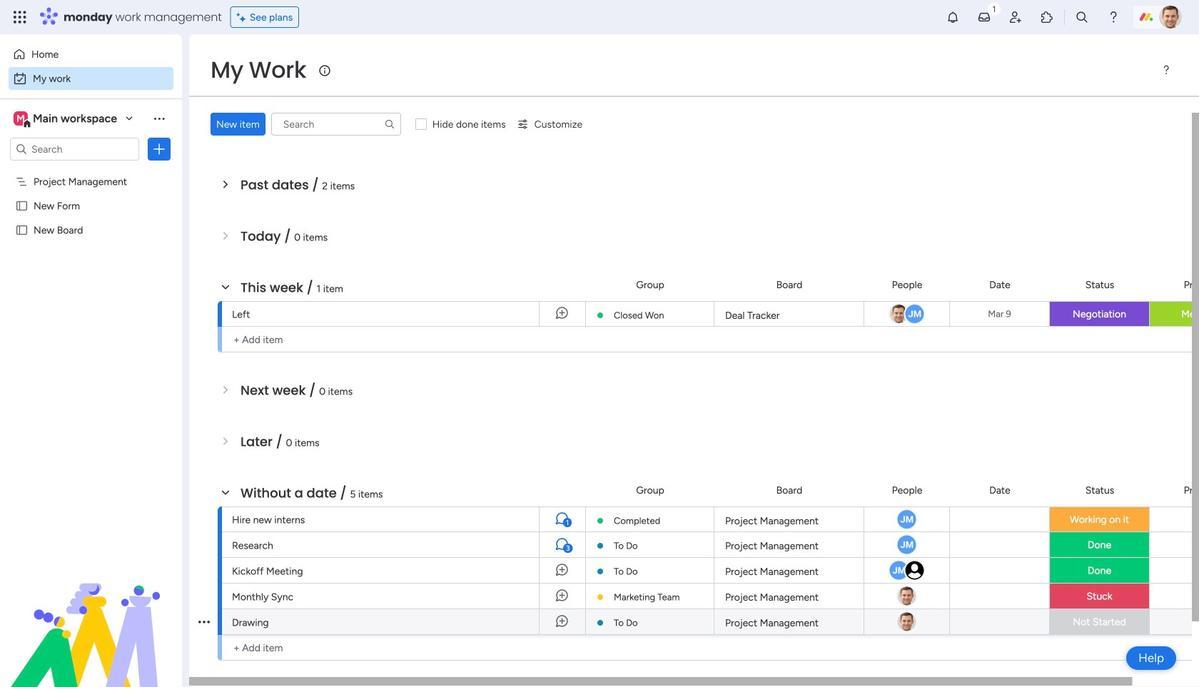 Task type: describe. For each thing, give the bounding box(es) containing it.
search everything image
[[1075, 10, 1089, 24]]

see plans image
[[237, 9, 250, 25]]

2 vertical spatial option
[[0, 169, 182, 172]]

options image
[[152, 142, 166, 156]]

select product image
[[13, 10, 27, 24]]

options image
[[198, 604, 210, 640]]

Search in workspace field
[[30, 141, 119, 157]]

invite members image
[[1009, 10, 1023, 24]]

public board image
[[15, 223, 29, 237]]

1 vertical spatial option
[[9, 67, 173, 90]]

workspace image
[[14, 111, 28, 126]]

0 vertical spatial option
[[9, 43, 173, 66]]



Task type: locate. For each thing, give the bounding box(es) containing it.
lottie animation element
[[0, 543, 182, 688]]

option
[[9, 43, 173, 66], [9, 67, 173, 90], [0, 169, 182, 172]]

terry turtle image
[[1159, 6, 1182, 29]]

menu image
[[1161, 64, 1172, 76]]

update feed image
[[977, 10, 992, 24]]

lottie animation image
[[0, 543, 182, 688]]

None search field
[[271, 113, 401, 136]]

workspace options image
[[152, 111, 166, 125]]

notifications image
[[946, 10, 960, 24]]

workspace selection element
[[14, 110, 119, 129]]

Filter dashboard by text search field
[[271, 113, 401, 136]]

monday marketplace image
[[1040, 10, 1054, 24]]

search image
[[384, 119, 395, 130]]

list box
[[0, 167, 182, 435]]

public board image
[[15, 199, 29, 213]]

1 image
[[988, 1, 1001, 17]]

help image
[[1107, 10, 1121, 24]]



Task type: vqa. For each thing, say whether or not it's contained in the screenshot.
bottommost Options image
yes



